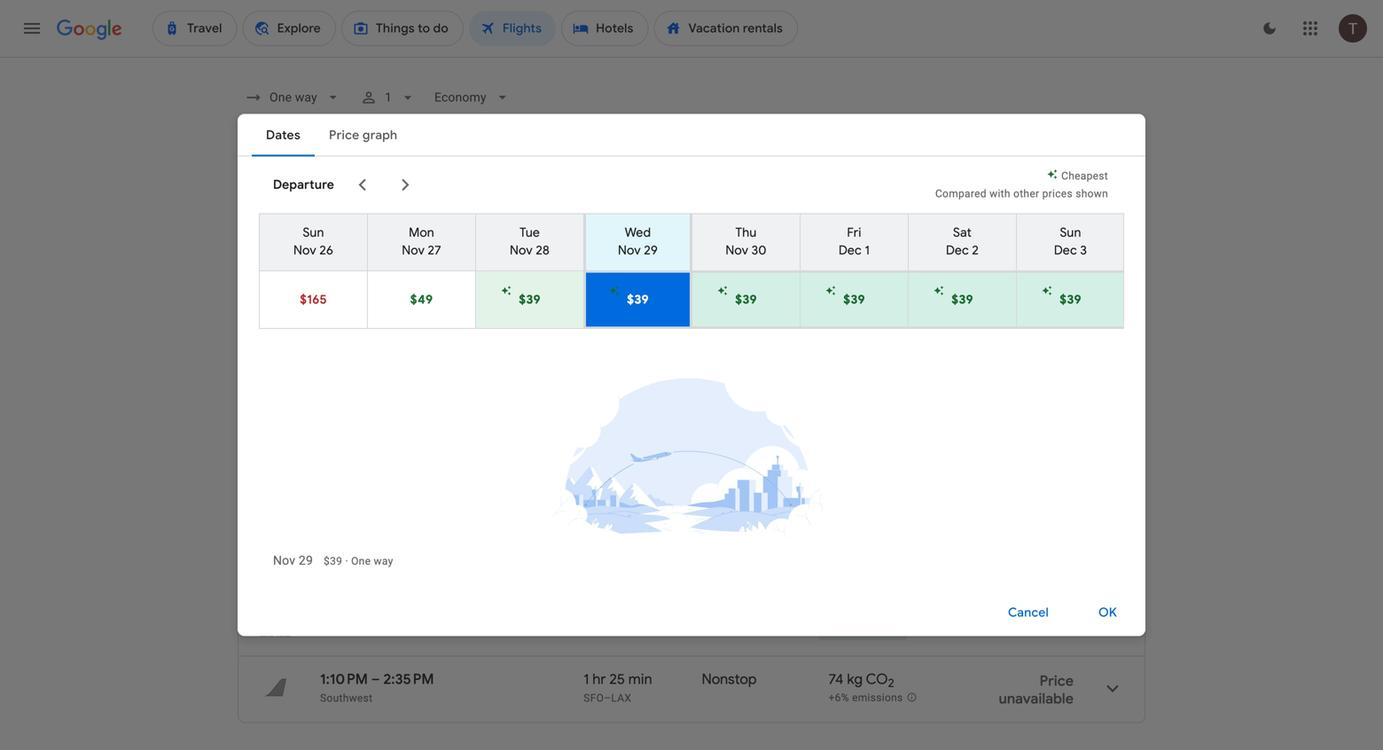 Task type: locate. For each thing, give the bounding box(es) containing it.
american down 12:24 pm
[[320, 559, 368, 571]]

operated
[[378, 559, 423, 571]]

thu nov 30
[[726, 225, 767, 259]]

price inside price graph button
[[1060, 257, 1090, 273]]

charges
[[749, 426, 789, 438]]

nov left 26
[[293, 243, 316, 259]]

25 down the sfo – lax
[[609, 670, 625, 688]]

nov 29 inside find the best price region
[[370, 258, 411, 274]]

2 up +6% emissions
[[888, 676, 894, 691]]

None search field
[[238, 82, 1145, 235]]

sun for nov
[[303, 225, 324, 241]]

dec inside 'sun dec 3'
[[1054, 243, 1077, 259]]

nov down tue
[[510, 243, 533, 259]]

hr down the sfo – lax
[[593, 670, 606, 688]]

– down eagle on the bottom left of the page
[[604, 625, 611, 638]]

southwest
[[320, 692, 373, 704]]

– right 1:10 pm
[[371, 670, 380, 688]]

dec for sat
[[946, 243, 969, 259]]

$49 up the new text box
[[410, 292, 433, 307]]

prices include required taxes + fees for 1 adult. optional charges and
[[467, 426, 813, 438]]

airlines
[[484, 559, 522, 571]]

1:10 pm – 2:35 pm southwest
[[320, 670, 434, 704]]

compared
[[935, 188, 987, 200]]

0 horizontal spatial american
[[320, 559, 368, 571]]

min down the sfo – lax
[[628, 670, 652, 688]]

connecting airports
[[872, 184, 991, 199]]

american right as
[[539, 559, 587, 571]]

sun inside 'sun dec 3'
[[1060, 225, 1081, 241]]

sun up 26
[[303, 225, 324, 241]]

1 sfo from the top
[[584, 493, 604, 505]]

2 25 from the top
[[609, 670, 625, 688]]

29
[[644, 243, 658, 259], [397, 258, 411, 274], [299, 553, 313, 568]]

connecting airports button
[[861, 177, 1021, 206]]

mon
[[409, 225, 434, 241]]

price inside price unavailable
[[1040, 672, 1074, 690]]

lax down the sfo – lax
[[611, 692, 631, 704]]

nov inside find the best price region
[[370, 258, 394, 274]]

0 vertical spatial prices
[[1042, 188, 1073, 200]]

total duration 1 hr 25 min. element down prices include required taxes + fees for 1 adult. optional charges and
[[584, 471, 699, 492]]

0 vertical spatial lax
[[611, 493, 631, 505]]

emissions right 16%
[[851, 626, 902, 639]]

prices
[[467, 426, 498, 438]]

0 horizontal spatial $49
[[410, 292, 433, 307]]

dec inside fri dec 1
[[839, 243, 862, 259]]

0 vertical spatial price
[[1060, 257, 1090, 273]]

sfo down eagle on the bottom left of the page
[[584, 625, 604, 638]]

0 horizontal spatial prices
[[303, 258, 340, 274]]

min right 31
[[626, 537, 650, 555]]

sfo down the sfo – lax
[[584, 692, 604, 704]]

unavailable
[[999, 690, 1074, 708]]

nov for mon
[[402, 243, 425, 259]]

1 horizontal spatial nov 29
[[370, 258, 411, 274]]

sun
[[303, 225, 324, 241], [1060, 225, 1081, 241]]

1 dec from the left
[[839, 243, 862, 259]]

stops
[[355, 184, 388, 199]]

0 vertical spatial nonstop
[[699, 471, 754, 489]]

nov down the mon
[[402, 243, 425, 259]]

0 horizontal spatial dec
[[839, 243, 862, 259]]

Departure time: 12:24 PM. text field
[[320, 537, 377, 555]]

2 vertical spatial nonstop
[[702, 670, 757, 688]]

1 vertical spatial price
[[301, 321, 335, 339]]

3 dec from the left
[[1054, 243, 1077, 259]]

1 vertical spatial total duration 1 hr 25 min. element
[[584, 670, 702, 691]]

prices right other
[[1042, 188, 1073, 200]]

1 horizontal spatial 29
[[397, 258, 411, 274]]

leaves san francisco international airport at 1:10 pm on wednesday, november 29 and arrives at los angeles international airport at 2:35 pm on wednesday, november 29. element
[[320, 670, 434, 688]]

0 vertical spatial sfo
[[584, 493, 604, 505]]

nov for thu
[[726, 243, 748, 259]]

0 vertical spatial $49
[[410, 292, 433, 307]]

nov inside wed nov 29
[[618, 243, 641, 259]]

by
[[426, 559, 437, 571]]

sat
[[953, 225, 972, 241]]

prices inside find the best price region
[[303, 258, 340, 274]]

1 hr 25 min sfo – lax
[[584, 471, 652, 505], [584, 670, 652, 704]]

0 vertical spatial 2
[[972, 243, 979, 259]]

+6% emissions
[[829, 692, 903, 704]]

include
[[501, 426, 537, 438]]

1 horizontal spatial $49
[[1049, 612, 1074, 630]]

1 vertical spatial 2
[[888, 676, 894, 691]]

min down prices include required taxes + fees for 1 adult. optional charges and
[[628, 471, 652, 489]]

2 vertical spatial lax
[[611, 692, 631, 704]]

1 hr 25 min sfo – lax down the sfo – lax
[[584, 670, 652, 704]]

dec left 3
[[1054, 243, 1077, 259]]

price unavailable
[[999, 672, 1074, 708]]

sfo up 1 hr 31 min
[[584, 493, 604, 505]]

0 horizontal spatial nov 29
[[273, 553, 313, 568]]

0 vertical spatial 25
[[609, 471, 625, 489]]

2
[[972, 243, 979, 259], [888, 676, 894, 691]]

$39 button down fri dec 1
[[801, 273, 908, 326]]

total duration 1 hr 25 min. element
[[584, 471, 699, 492], [584, 670, 702, 691]]

price for price graph
[[1060, 257, 1090, 273]]

31
[[609, 537, 622, 555]]

convenience
[[375, 426, 437, 438]]

none search field containing all filters
[[238, 82, 1145, 235]]

optional
[[704, 426, 746, 438]]

2 hr from the top
[[593, 537, 606, 555]]

– inside the 1:10 pm – 2:35 pm southwest
[[371, 670, 380, 688]]

0 vertical spatial min
[[628, 471, 652, 489]]

0 vertical spatial 1 hr 25 min sfo – lax
[[584, 471, 652, 505]]

prices left learn more about tracked prices image
[[303, 258, 340, 274]]

best flights main content
[[238, 249, 1145, 750]]

total duration 1 hr 25 min. element down the sfo – lax
[[584, 670, 702, 691]]

2 vertical spatial min
[[628, 670, 652, 688]]

nonstop flight. element
[[699, 471, 754, 492], [702, 670, 757, 691]]

1 hr from the top
[[593, 471, 606, 489]]

2 dec from the left
[[946, 243, 969, 259]]

0 vertical spatial hr
[[593, 471, 606, 489]]

29 left '27'
[[397, 258, 411, 274]]

ok button
[[1077, 591, 1138, 634]]

prices
[[1042, 188, 1073, 200], [303, 258, 340, 274]]

sfo for first total duration 1 hr 25 min. element from the bottom of the best flights main content
[[584, 692, 604, 704]]

0 horizontal spatial and
[[353, 426, 372, 438]]

nov inside sun nov 26
[[293, 243, 316, 259]]

nov 29 right learn more about tracked prices image
[[370, 258, 411, 274]]

and right price
[[353, 426, 372, 438]]

$49 inside best flights main content
[[1049, 612, 1074, 630]]

–
[[604, 493, 611, 505], [604, 625, 611, 638], [371, 670, 380, 688], [604, 692, 611, 704]]

25 down +
[[609, 471, 625, 489]]

2 1 hr 25 min sfo – lax from the top
[[584, 670, 652, 704]]

1 vertical spatial hr
[[593, 537, 606, 555]]

1 horizontal spatial dec
[[946, 243, 969, 259]]

nov for tue
[[510, 243, 533, 259]]

cheapest
[[1061, 170, 1108, 182]]

-16% emissions
[[824, 626, 902, 639]]

1 and from the left
[[353, 426, 372, 438]]

price
[[1060, 257, 1090, 273], [301, 321, 335, 339], [1040, 672, 1074, 690]]

-
[[824, 626, 827, 639]]

2 horizontal spatial dec
[[1054, 243, 1077, 259]]

1 hr 31 min
[[584, 537, 650, 555]]

2 vertical spatial price
[[1040, 672, 1074, 690]]

2 vertical spatial hr
[[593, 670, 606, 688]]

12:24 pm
[[320, 537, 377, 555]]

+6%
[[829, 692, 849, 704]]

0 horizontal spatial 2
[[888, 676, 894, 691]]

2 total duration 1 hr 25 min. element from the top
[[584, 670, 702, 691]]

0 horizontal spatial sun
[[303, 225, 324, 241]]

dates
[[515, 258, 548, 274]]

25
[[609, 471, 625, 489], [609, 670, 625, 688]]

1 vertical spatial $49
[[1049, 612, 1074, 630]]

1 horizontal spatial prices
[[1042, 188, 1073, 200]]

$49 inside button
[[410, 292, 433, 307]]

1 horizontal spatial 2
[[972, 243, 979, 259]]

track
[[268, 258, 300, 274]]

3 sfo from the top
[[584, 692, 604, 704]]

$49 right cancel
[[1049, 612, 1074, 630]]

2 vertical spatial sfo
[[584, 692, 604, 704]]

learn more about tracked prices image
[[344, 258, 360, 274]]

hr down taxes
[[593, 471, 606, 489]]

1
[[385, 90, 392, 105], [865, 243, 870, 259], [664, 426, 670, 438], [584, 471, 589, 489], [584, 537, 589, 555], [584, 670, 589, 688]]

sun inside sun nov 26
[[303, 225, 324, 241]]

2 horizontal spatial 29
[[644, 243, 658, 259]]

price for price unavailable
[[1040, 672, 1074, 690]]

nov right learn more about tracked prices image
[[370, 258, 394, 274]]

swap origin and destination. image
[[509, 135, 530, 156]]

1 1 hr 25 min sfo – lax from the top
[[584, 471, 652, 505]]

nov down thu
[[726, 243, 748, 259]]

$39 button down sat dec 2 at the top right of the page
[[909, 273, 1016, 326]]

dec down fri
[[839, 243, 862, 259]]

1 horizontal spatial american
[[539, 559, 587, 571]]

scroll right image
[[395, 174, 416, 195]]

filters
[[289, 184, 323, 199]]

1 vertical spatial nonstop flight. element
[[702, 670, 757, 691]]

price down $165
[[301, 321, 335, 339]]

sun nov 26
[[293, 225, 333, 259]]

2 sfo from the top
[[584, 625, 604, 638]]

2 and from the left
[[792, 426, 810, 438]]

$39 down 30
[[735, 292, 757, 307]]

and
[[353, 426, 372, 438], [792, 426, 810, 438]]

hr for second total duration 1 hr 25 min. element from the bottom
[[593, 471, 606, 489]]

dec inside sat dec 2
[[946, 243, 969, 259]]

2 right date
[[972, 243, 979, 259]]

49 US dollars text field
[[1049, 612, 1074, 630]]

lax
[[611, 493, 631, 505], [611, 625, 631, 638], [611, 692, 631, 704]]

1 hr 25 min sfo – lax down +
[[584, 471, 652, 505]]

nonstop
[[699, 471, 754, 489], [699, 537, 754, 555], [702, 670, 757, 688]]

1 inside fri dec 1
[[865, 243, 870, 259]]

nov 29 left 39 us dollars text box
[[273, 553, 313, 568]]

$49
[[410, 292, 433, 307], [1049, 612, 1074, 630]]

1 vertical spatial prices
[[303, 258, 340, 274]]

29 down wed in the top of the page
[[644, 243, 658, 259]]

sun up 3
[[1060, 225, 1081, 241]]

find the best price region
[[238, 249, 1145, 295]]

1 vertical spatial nov 29
[[273, 553, 313, 568]]

2 inside the '74 kg co 2'
[[888, 676, 894, 691]]

nov inside thu nov 30
[[726, 243, 748, 259]]

price left graph
[[1060, 257, 1090, 273]]

taxes
[[584, 426, 611, 438]]

nov inside tue nov 28
[[510, 243, 533, 259]]

1 vertical spatial sfo
[[584, 625, 604, 638]]

0 vertical spatial nov 29
[[370, 258, 411, 274]]

nov inside mon nov 27
[[402, 243, 425, 259]]

29 left 39 us dollars text box
[[299, 553, 313, 568]]

1 horizontal spatial and
[[792, 426, 810, 438]]

1 vertical spatial lax
[[611, 625, 631, 638]]

1 horizontal spatial sun
[[1060, 225, 1081, 241]]

price for price guarantee
[[301, 321, 335, 339]]

0 vertical spatial nonstop flight. element
[[699, 471, 754, 492]]

2 sun from the left
[[1060, 225, 1081, 241]]

$39 down fri dec 1
[[843, 292, 865, 307]]

74 kg co 2
[[829, 670, 894, 691]]

lax down eagle on the bottom left of the page
[[611, 625, 631, 638]]

0 vertical spatial total duration 1 hr 25 min. element
[[584, 471, 699, 492]]

1 vertical spatial 1 hr 25 min sfo – lax
[[584, 670, 652, 704]]

2 american from the left
[[539, 559, 587, 571]]

1 hr 25 min sfo – lax for first total duration 1 hr 25 min. element from the bottom of the best flights main content
[[584, 670, 652, 704]]

0 vertical spatial emissions
[[851, 626, 902, 639]]

emissions
[[851, 626, 902, 639], [852, 692, 903, 704]]

-16% emissions button
[[818, 604, 922, 642]]

3 hr from the top
[[593, 670, 606, 688]]

1:10 pm
[[320, 670, 368, 688]]

1 sun from the left
[[303, 225, 324, 241]]

fri
[[847, 225, 861, 241]]

sfo – lax
[[584, 625, 631, 638]]

for
[[647, 426, 661, 438]]

lax up 1 hr 31 min
[[611, 493, 631, 505]]

based
[[277, 426, 307, 438]]

nov 29
[[370, 258, 411, 274], [273, 553, 313, 568]]

30
[[752, 243, 767, 259]]

3
[[1080, 243, 1087, 259]]

– down the sfo – lax
[[604, 692, 611, 704]]

nov
[[293, 243, 316, 259], [402, 243, 425, 259], [510, 243, 533, 259], [618, 243, 641, 259], [726, 243, 748, 259], [370, 258, 394, 274], [273, 553, 295, 568]]

1 vertical spatial 25
[[609, 670, 625, 688]]

26
[[319, 243, 333, 259]]

co
[[866, 670, 888, 688]]

nov down wed in the top of the page
[[618, 243, 641, 259]]

and right charges
[[792, 426, 810, 438]]

ok
[[1098, 605, 1117, 621]]

hr left 31
[[593, 537, 606, 555]]

emissions down co
[[852, 692, 903, 704]]

wed
[[625, 225, 651, 241]]

price down 49 us dollars text box
[[1040, 672, 1074, 690]]

dec down 'sat'
[[946, 243, 969, 259]]

dec for sun
[[1054, 243, 1077, 259]]



Task type: vqa. For each thing, say whether or not it's contained in the screenshot.


Task type: describe. For each thing, give the bounding box(es) containing it.
graph
[[1093, 257, 1128, 273]]

$39 down date grid
[[951, 292, 973, 307]]

all filters button
[[238, 177, 337, 206]]

$39 button down wed nov 29
[[586, 273, 690, 326]]

New feature text field
[[414, 321, 453, 339]]

skywest
[[440, 559, 481, 571]]

compared with other prices shown
[[935, 188, 1108, 200]]

cancel
[[1008, 605, 1049, 621]]

Departure time: 1:10 PM. text field
[[320, 670, 368, 688]]

any
[[489, 258, 512, 274]]

cancel button
[[987, 591, 1070, 634]]

duration
[[1039, 184, 1090, 199]]

united
[[320, 625, 352, 638]]

emissions inside popup button
[[851, 626, 902, 639]]

$165 button
[[260, 271, 367, 328]]

$39 button down 30
[[692, 273, 800, 326]]

2 lax from the top
[[611, 625, 631, 638]]

connecting
[[872, 184, 941, 199]]

duration button
[[1028, 177, 1120, 206]]

as
[[525, 559, 536, 571]]

fees
[[623, 426, 644, 438]]

track prices
[[268, 258, 340, 274]]

one
[[351, 555, 371, 567]]

$39 down dates
[[519, 292, 541, 307]]

1 hr 25 min sfo – lax for second total duration 1 hr 25 min. element from the bottom
[[584, 471, 652, 505]]

all
[[271, 184, 286, 199]]

1 inside popup button
[[385, 90, 392, 105]]

dec for fri
[[839, 243, 862, 259]]

1 lax from the top
[[611, 493, 631, 505]]

2 inside sat dec 2
[[972, 243, 979, 259]]

stops button
[[345, 177, 419, 206]]

with
[[990, 188, 1011, 200]]

tue
[[519, 225, 540, 241]]

hr for first total duration 1 hr 25 min. element from the bottom of the best flights main content
[[593, 670, 606, 688]]

price guarantee
[[301, 321, 407, 339]]

74
[[829, 670, 844, 688]]

29 inside find the best price region
[[397, 258, 411, 274]]

1 vertical spatial emissions
[[852, 692, 903, 704]]

total duration 1 hr 31 min. element
[[584, 537, 699, 558]]

28
[[536, 243, 550, 259]]

all filters
[[271, 184, 323, 199]]

$165
[[300, 292, 327, 308]]

2:35 pm
[[383, 670, 434, 688]]

1 total duration 1 hr 25 min. element from the top
[[584, 471, 699, 492]]

price graph
[[1060, 257, 1128, 273]]

any dates
[[489, 258, 548, 274]]

on
[[310, 426, 323, 438]]

$39 left ·
[[324, 555, 342, 567]]

price
[[326, 426, 350, 438]]

$39 down price graph button
[[1060, 292, 1082, 307]]

tue nov 28
[[510, 225, 550, 259]]

$39 · one way
[[324, 555, 393, 567]]

1 25 from the top
[[609, 471, 625, 489]]

+
[[614, 426, 620, 438]]

date grid
[[937, 257, 992, 273]]

date
[[937, 257, 965, 273]]

sat dec 2
[[946, 225, 979, 259]]

airports
[[944, 184, 991, 199]]

new
[[422, 325, 445, 336]]

price graph button
[[1014, 249, 1142, 281]]

operated by skywest airlines as american eagle
[[378, 559, 617, 571]]

$39 button down 28
[[476, 271, 583, 328]]

best
[[238, 399, 275, 422]]

fri dec 1
[[839, 225, 870, 259]]

$39 down wed nov 29
[[627, 292, 649, 307]]

date grid button
[[891, 249, 1006, 281]]

flights
[[278, 399, 330, 422]]

– up 31
[[604, 493, 611, 505]]

3 lax from the top
[[611, 692, 631, 704]]

sun for dec
[[1060, 225, 1081, 241]]

way
[[374, 555, 393, 567]]

adult.
[[673, 426, 701, 438]]

grid
[[968, 257, 992, 273]]

$49 button
[[368, 271, 475, 328]]

0 horizontal spatial 29
[[299, 553, 313, 568]]

sfo for second total duration 1 hr 25 min. element from the bottom
[[584, 493, 604, 505]]

·
[[345, 555, 348, 567]]

mon nov 27
[[402, 225, 441, 259]]

27
[[428, 243, 441, 259]]

shown
[[1076, 188, 1108, 200]]

16%
[[827, 626, 848, 639]]

$49 for $49 button
[[410, 292, 433, 307]]

ranked based on price and convenience
[[238, 426, 437, 438]]

1 american from the left
[[320, 559, 368, 571]]

required
[[540, 426, 581, 438]]

nov left 39 us dollars text box
[[273, 553, 295, 568]]

$39 button down 3
[[1017, 273, 1124, 326]]

1 vertical spatial min
[[626, 537, 650, 555]]

guarantee
[[339, 321, 407, 339]]

$49 for 49 us dollars text box
[[1049, 612, 1074, 630]]

nov for sun
[[293, 243, 316, 259]]

best flights
[[238, 399, 330, 422]]

wed nov 29
[[618, 225, 658, 259]]

1 button
[[353, 82, 424, 113]]

scroll left image
[[352, 174, 373, 195]]

39 US dollars text field
[[324, 555, 342, 567]]

1 vertical spatial nonstop
[[699, 537, 754, 555]]

Departure text field
[[858, 121, 1085, 169]]

nov for wed
[[618, 243, 641, 259]]

other
[[1013, 188, 1039, 200]]

Arrival time: 2:35 PM. text field
[[383, 670, 434, 688]]

thu
[[735, 225, 757, 241]]

eagle
[[590, 559, 617, 571]]

29 inside wed nov 29
[[644, 243, 658, 259]]



